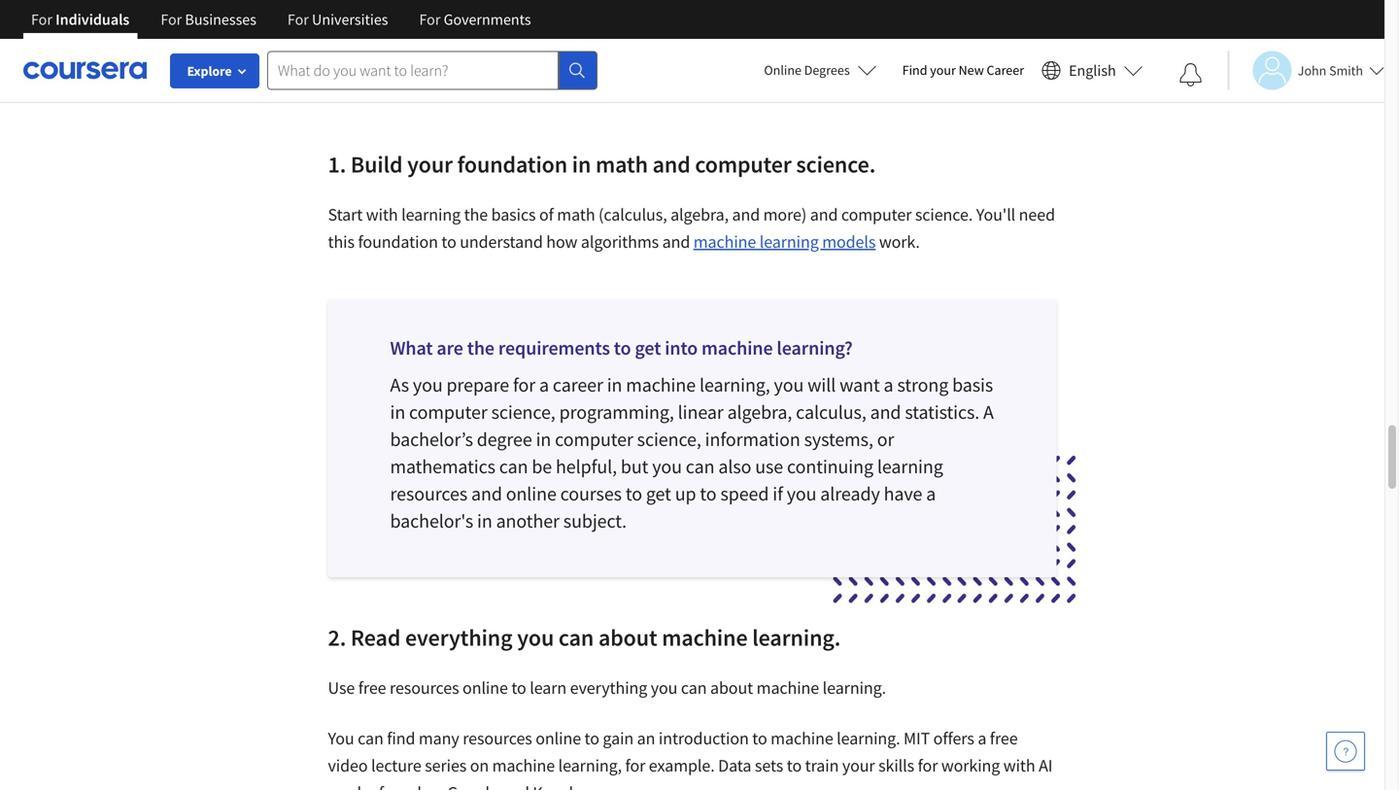 Task type: describe. For each thing, give the bounding box(es) containing it.
for for businesses
[[161, 10, 182, 29]]

be inside you can find many resources online to gain an introduction to machine learning. mit offers a free video lecture series on machine learning, for example. data sets to train your skills for working with ai can be found on google and kaggle.
[[357, 782, 376, 790]]

free inside you can find many resources online to gain an introduction to machine learning. mit offers a free video lecture series on machine learning, for example. data sets to train your skills for working with ai can be found on google and kaggle.
[[990, 728, 1018, 749]]

machine learning models link
[[694, 231, 876, 253]]

1.
[[328, 150, 346, 179]]

offers
[[934, 728, 975, 749]]

john smith button
[[1228, 51, 1385, 90]]

0 vertical spatial learning.
[[753, 623, 841, 652]]

can left also
[[686, 454, 715, 479]]

start inside a career path in machine learning can begin today, whether that involves formal or self-taught education. start with a foundation in math and statistics, and then read up on everything machine learning that you can get your hands on.
[[408, 52, 443, 74]]

explore
[[187, 62, 232, 80]]

help center image
[[1335, 740, 1358, 763]]

start inside start with learning the basics of math (calculus, algebra, and more) and computer science. you'll need this foundation to understand how algorithms and
[[328, 204, 363, 226]]

what are the requirements to get into machine learning?
[[390, 336, 853, 360]]

read
[[351, 623, 401, 652]]

working
[[942, 755, 1001, 777]]

resources inside you can find many resources online to gain an introduction to machine learning. mit offers a free video lecture series on machine learning, for example. data sets to train your skills for working with ai can be found on google and kaggle.
[[463, 728, 532, 749]]

lecture
[[371, 755, 422, 777]]

with inside a career path in machine learning can begin today, whether that involves formal or self-taught education. start with a foundation in math and statistics, and then read up on everything machine learning that you can get your hands on.
[[447, 52, 479, 74]]

in up the "hands"
[[578, 52, 591, 74]]

for for individuals
[[31, 10, 52, 29]]

a inside you can find many resources online to gain an introduction to machine learning. mit offers a free video lecture series on machine learning, for example. data sets to train your skills for working with ai can be found on google and kaggle.
[[978, 728, 987, 749]]

john
[[1298, 62, 1327, 79]]

helpful,
[[556, 454, 617, 479]]

0 vertical spatial free
[[358, 677, 386, 699]]

career inside a career path in machine learning can begin today, whether that involves formal or self-taught education. start with a foundation in math and statistics, and then read up on everything machine learning that you can get your hands on.
[[341, 25, 386, 47]]

this
[[328, 231, 355, 253]]

start with learning the basics of math (calculus, algebra, and more) and computer science. you'll need this foundation to understand how algorithms and
[[328, 204, 1056, 253]]

with inside start with learning the basics of math (calculus, algebra, and more) and computer science. you'll need this foundation to understand how algorithms and
[[366, 204, 398, 226]]

science. inside start with learning the basics of math (calculus, algebra, and more) and computer science. you'll need this foundation to understand how algorithms and
[[916, 204, 973, 226]]

algebra, inside as you prepare for a career in machine learning, you will want a strong basis in computer science, programming, linear algebra, calculus, and statistics. a bachelor's degree in computer science, information systems, or mathematics can be helpful, but you can also use continuing learning resources and online courses to get up to speed if you already have a bachelor's in another subject.
[[728, 400, 793, 424]]

basis
[[953, 373, 994, 397]]

and down today,
[[636, 52, 664, 74]]

and down want
[[871, 400, 902, 424]]

or inside a career path in machine learning can begin today, whether that involves formal or self-taught education. start with a foundation in math and statistics, and then read up on everything machine learning that you can get your hands on.
[[904, 25, 919, 47]]

get inside as you prepare for a career in machine learning, you will want a strong basis in computer science, programming, linear algebra, calculus, and statistics. a bachelor's degree in computer science, information systems, or mathematics can be helpful, but you can also use continuing learning resources and online courses to get up to speed if you already have a bachelor's in another subject.
[[646, 482, 672, 506]]

statistics,
[[667, 52, 735, 74]]

can up introduction
[[681, 677, 707, 699]]

in down the "hands"
[[572, 150, 591, 179]]

everything inside a career path in machine learning can begin today, whether that involves formal or self-taught education. start with a foundation in math and statistics, and then read up on everything machine learning that you can get your hands on.
[[886, 52, 964, 74]]

smith
[[1330, 62, 1364, 79]]

mathematics
[[390, 454, 496, 479]]

introduction
[[659, 728, 749, 749]]

english
[[1069, 61, 1117, 80]]

can down video
[[328, 782, 354, 790]]

2 vertical spatial everything
[[570, 677, 648, 699]]

0 horizontal spatial science.
[[797, 150, 876, 179]]

individuals
[[56, 10, 130, 29]]

find your new career
[[903, 61, 1025, 79]]

2. read everything you can about machine learning.
[[328, 623, 841, 652]]

businesses
[[185, 10, 257, 29]]

then
[[769, 52, 802, 74]]

find your new career link
[[893, 58, 1034, 83]]

you right as
[[413, 373, 443, 397]]

your inside "find your new career" link
[[931, 61, 956, 79]]

into
[[665, 336, 698, 360]]

video
[[328, 755, 368, 777]]

more)
[[764, 204, 807, 226]]

for businesses
[[161, 10, 257, 29]]

series
[[425, 755, 467, 777]]

degree
[[477, 427, 532, 452]]

example.
[[649, 755, 715, 777]]

can down degree
[[499, 454, 528, 479]]

as
[[390, 373, 409, 397]]

1 vertical spatial foundation
[[457, 150, 568, 179]]

whether
[[694, 25, 754, 47]]

ai
[[1039, 755, 1053, 777]]

you right if
[[787, 482, 817, 506]]

kaggle.
[[533, 782, 587, 790]]

subject.
[[564, 509, 627, 533]]

can up 'learn'
[[559, 623, 594, 652]]

work.
[[880, 231, 920, 253]]

continuing
[[787, 454, 874, 479]]

to right sets
[[787, 755, 802, 777]]

linear
[[678, 400, 724, 424]]

you up an
[[651, 677, 678, 699]]

1 horizontal spatial for
[[626, 755, 646, 777]]

can left begin
[[572, 25, 598, 47]]

computer up helpful,
[[555, 427, 634, 452]]

of
[[540, 204, 554, 226]]

a career path in machine learning can begin today, whether that involves formal or self-taught education. start with a foundation in math and statistics, and then read up on everything machine learning that you can get your hands on.
[[328, 25, 1030, 101]]

in right degree
[[536, 427, 551, 452]]

find
[[387, 728, 415, 749]]

calculus,
[[796, 400, 867, 424]]

you'll
[[977, 204, 1016, 226]]

learning down the more)
[[760, 231, 819, 253]]

2.
[[328, 623, 346, 652]]

you up 'learn'
[[517, 623, 554, 652]]

1 vertical spatial the
[[467, 336, 495, 360]]

to left 'learn'
[[512, 677, 527, 699]]

need
[[1019, 204, 1056, 226]]

for for universities
[[288, 10, 309, 29]]

bachelor's
[[390, 509, 474, 533]]

1 vertical spatial get
[[635, 336, 661, 360]]

in up "programming,"
[[607, 373, 623, 397]]

courses
[[561, 482, 622, 506]]

learning up the "hands"
[[509, 25, 569, 47]]

for universities
[[288, 10, 388, 29]]

if
[[773, 482, 783, 506]]

self-
[[922, 25, 952, 47]]

1 vertical spatial about
[[711, 677, 754, 699]]

1. build your foundation in math and computer science.
[[328, 150, 876, 179]]

coursera image
[[23, 55, 147, 86]]

as you prepare for a career in machine learning, you will want a strong basis in computer science, programming, linear algebra, calculus, and statistics. a bachelor's degree in computer science, information systems, or mathematics can be helpful, but you can also use continuing learning resources and online courses to get up to speed if you already have a bachelor's in another subject.
[[390, 373, 994, 533]]

gain
[[603, 728, 634, 749]]

you left will
[[774, 373, 804, 397]]

speed
[[721, 482, 769, 506]]

or inside as you prepare for a career in machine learning, you will want a strong basis in computer science, programming, linear algebra, calculus, and statistics. a bachelor's degree in computer science, information systems, or mathematics can be helpful, but you can also use continuing learning resources and online courses to get up to speed if you already have a bachelor's in another subject.
[[878, 427, 895, 452]]

use
[[328, 677, 355, 699]]

google
[[447, 782, 499, 790]]

understand
[[460, 231, 543, 253]]

and down '(calculus,'
[[663, 231, 690, 253]]

learning, inside you can find many resources online to gain an introduction to machine learning. mit offers a free video lecture series on machine learning, for example. data sets to train your skills for working with ai can be found on google and kaggle.
[[559, 755, 622, 777]]

What do you want to learn? text field
[[267, 51, 559, 90]]

governments
[[444, 10, 531, 29]]

for inside as you prepare for a career in machine learning, you will want a strong basis in computer science, programming, linear algebra, calculus, and statistics. a bachelor's degree in computer science, information systems, or mathematics can be helpful, but you can also use continuing learning resources and online courses to get up to speed if you already have a bachelor's in another subject.
[[513, 373, 536, 397]]

also
[[719, 454, 752, 479]]

algorithms
[[581, 231, 659, 253]]

math inside a career path in machine learning can begin today, whether that involves formal or self-taught education. start with a foundation in math and statistics, and then read up on everything machine learning that you can get your hands on.
[[595, 52, 633, 74]]

strong
[[898, 373, 949, 397]]

0 horizontal spatial on
[[425, 782, 444, 790]]

0 vertical spatial science,
[[491, 400, 556, 424]]

1 vertical spatial science,
[[637, 427, 702, 452]]

you
[[328, 728, 354, 749]]

degrees
[[805, 61, 850, 79]]

for individuals
[[31, 10, 130, 29]]

algebra, inside start with learning the basics of math (calculus, algebra, and more) and computer science. you'll need this foundation to understand how algorithms and
[[671, 204, 729, 226]]

up inside a career path in machine learning can begin today, whether that involves formal or self-taught education. start with a foundation in math and statistics, and then read up on everything machine learning that you can get your hands on.
[[842, 52, 861, 74]]

learning. inside you can find many resources online to gain an introduction to machine learning. mit offers a free video lecture series on machine learning, for example. data sets to train your skills for working with ai can be found on google and kaggle.
[[837, 728, 901, 749]]

taught
[[952, 25, 1000, 47]]

and left then
[[738, 52, 766, 74]]

your inside a career path in machine learning can begin today, whether that involves formal or self-taught education. start with a foundation in math and statistics, and then read up on everything machine learning that you can get your hands on.
[[509, 79, 542, 101]]

how
[[547, 231, 578, 253]]

read
[[806, 52, 838, 74]]

learning, inside as you prepare for a career in machine learning, you will want a strong basis in computer science, programming, linear algebra, calculus, and statistics. a bachelor's degree in computer science, information systems, or mathematics can be helpful, but you can also use continuing learning resources and online courses to get up to speed if you already have a bachelor's in another subject.
[[700, 373, 771, 397]]

but
[[621, 454, 649, 479]]

what
[[390, 336, 433, 360]]

path
[[390, 25, 423, 47]]

universities
[[312, 10, 388, 29]]

new
[[959, 61, 985, 79]]

john smith
[[1298, 62, 1364, 79]]

data
[[718, 755, 752, 777]]

learn
[[530, 677, 567, 699]]

have
[[884, 482, 923, 506]]



Task type: vqa. For each thing, say whether or not it's contained in the screenshot.
the Principled
no



Task type: locate. For each thing, give the bounding box(es) containing it.
0 vertical spatial or
[[904, 25, 919, 47]]

with
[[447, 52, 479, 74], [366, 204, 398, 226], [1004, 755, 1036, 777]]

build
[[351, 150, 403, 179]]

for right prepare
[[513, 373, 536, 397]]

algebra,
[[671, 204, 729, 226], [728, 400, 793, 424]]

on inside a career path in machine learning can begin today, whether that involves formal or self-taught education. start with a foundation in math and statistics, and then read up on everything machine learning that you can get your hands on.
[[864, 52, 883, 74]]

resources up bachelor's
[[390, 482, 468, 506]]

you inside a career path in machine learning can begin today, whether that involves formal or self-taught education. start with a foundation in math and statistics, and then read up on everything machine learning that you can get your hands on.
[[424, 79, 451, 101]]

you can find many resources online to gain an introduction to machine learning. mit offers a free video lecture series on machine learning, for example. data sets to train your skills for working with ai can be found on google and kaggle.
[[328, 728, 1053, 790]]

can right you
[[358, 728, 384, 749]]

use free resources online to learn everything you can about machine learning.
[[328, 677, 887, 699]]

online inside you can find many resources online to gain an introduction to machine learning. mit offers a free video lecture series on machine learning, for example. data sets to train your skills for working with ai can be found on google and kaggle.
[[536, 728, 581, 749]]

1 vertical spatial online
[[463, 677, 508, 699]]

math inside start with learning the basics of math (calculus, algebra, and more) and computer science. you'll need this foundation to understand how algorithms and
[[557, 204, 595, 226]]

1 horizontal spatial science.
[[916, 204, 973, 226]]

0 horizontal spatial a
[[328, 25, 338, 47]]

to left the gain
[[585, 728, 600, 749]]

1 vertical spatial a
[[984, 400, 994, 424]]

the
[[464, 204, 488, 226], [467, 336, 495, 360]]

1 vertical spatial learning,
[[559, 755, 622, 777]]

online up another
[[506, 482, 557, 506]]

1 vertical spatial learning.
[[823, 677, 887, 699]]

to left into
[[614, 336, 631, 360]]

skills
[[879, 755, 915, 777]]

about up introduction
[[711, 677, 754, 699]]

career down requirements
[[553, 373, 604, 397]]

0 horizontal spatial free
[[358, 677, 386, 699]]

0 horizontal spatial career
[[341, 25, 386, 47]]

2 vertical spatial resources
[[463, 728, 532, 749]]

machine
[[443, 25, 506, 47], [967, 52, 1030, 74], [694, 231, 757, 253], [702, 336, 773, 360], [626, 373, 696, 397], [662, 623, 748, 652], [757, 677, 820, 699], [771, 728, 834, 749], [493, 755, 555, 777]]

1 horizontal spatial with
[[447, 52, 479, 74]]

2 vertical spatial math
[[557, 204, 595, 226]]

0 horizontal spatial learning,
[[559, 755, 622, 777]]

free right "use"
[[358, 677, 386, 699]]

1 horizontal spatial about
[[711, 677, 754, 699]]

train
[[805, 755, 839, 777]]

2 vertical spatial get
[[646, 482, 672, 506]]

systems,
[[804, 427, 874, 452]]

up left speed
[[675, 482, 697, 506]]

to
[[442, 231, 457, 253], [614, 336, 631, 360], [626, 482, 643, 506], [700, 482, 717, 506], [512, 677, 527, 699], [585, 728, 600, 749], [753, 728, 768, 749], [787, 755, 802, 777]]

science. left you'll
[[916, 204, 973, 226]]

machine inside as you prepare for a career in machine learning, you will want a strong basis in computer science, programming, linear algebra, calculus, and statistics. a bachelor's degree in computer science, information systems, or mathematics can be helpful, but you can also use continuing learning resources and online courses to get up to speed if you already have a bachelor's in another subject.
[[626, 373, 696, 397]]

a up education. on the left top of the page
[[328, 25, 338, 47]]

4 for from the left
[[419, 10, 441, 29]]

to down but
[[626, 482, 643, 506]]

learning
[[509, 25, 569, 47], [328, 79, 387, 101], [402, 204, 461, 226], [760, 231, 819, 253], [878, 454, 944, 479]]

with left ai
[[1004, 755, 1036, 777]]

you down for governments
[[424, 79, 451, 101]]

career
[[987, 61, 1025, 79]]

be left helpful,
[[532, 454, 552, 479]]

0 vertical spatial foundation
[[494, 52, 574, 74]]

0 vertical spatial get
[[483, 79, 506, 101]]

explore button
[[170, 53, 260, 88]]

online inside as you prepare for a career in machine learning, you will want a strong basis in computer science, programming, linear algebra, calculus, and statistics. a bachelor's degree in computer science, information systems, or mathematics can be helpful, but you can also use continuing learning resources and online courses to get up to speed if you already have a bachelor's in another subject.
[[506, 482, 557, 506]]

to left speed
[[700, 482, 717, 506]]

1 vertical spatial algebra,
[[728, 400, 793, 424]]

0 vertical spatial about
[[599, 623, 658, 652]]

computer up work.
[[842, 204, 912, 226]]

on down formal
[[864, 52, 883, 74]]

learning.
[[753, 623, 841, 652], [823, 677, 887, 699], [837, 728, 901, 749]]

1 vertical spatial everything
[[405, 623, 513, 652]]

learning?
[[777, 336, 853, 360]]

be inside as you prepare for a career in machine learning, you will want a strong basis in computer science, programming, linear algebra, calculus, and statistics. a bachelor's degree in computer science, information systems, or mathematics can be helpful, but you can also use continuing learning resources and online courses to get up to speed if you already have a bachelor's in another subject.
[[532, 454, 552, 479]]

everything down the self-
[[886, 52, 964, 74]]

online up 'kaggle.'
[[536, 728, 581, 749]]

and
[[636, 52, 664, 74], [738, 52, 766, 74], [653, 150, 691, 179], [732, 204, 760, 226], [810, 204, 838, 226], [663, 231, 690, 253], [871, 400, 902, 424], [471, 482, 502, 506], [502, 782, 530, 790]]

for left the universities
[[288, 10, 309, 29]]

bachelor's
[[390, 427, 473, 452]]

0 vertical spatial algebra,
[[671, 204, 729, 226]]

1 vertical spatial resources
[[390, 677, 459, 699]]

the right are
[[467, 336, 495, 360]]

online
[[764, 61, 802, 79]]

the up understand
[[464, 204, 488, 226]]

already
[[821, 482, 880, 506]]

a right want
[[884, 373, 894, 397]]

1 horizontal spatial everything
[[570, 677, 648, 699]]

1 horizontal spatial that
[[757, 25, 787, 47]]

the inside start with learning the basics of math (calculus, algebra, and more) and computer science. you'll need this foundation to understand how algorithms and
[[464, 204, 488, 226]]

1 vertical spatial free
[[990, 728, 1018, 749]]

1 horizontal spatial be
[[532, 454, 552, 479]]

in down as
[[390, 400, 406, 424]]

prepare
[[447, 373, 510, 397]]

learning inside as you prepare for a career in machine learning, you will want a strong basis in computer science, programming, linear algebra, calculus, and statistics. a bachelor's degree in computer science, information systems, or mathematics can be helpful, but you can also use continuing learning resources and online courses to get up to speed if you already have a bachelor's in another subject.
[[878, 454, 944, 479]]

2 horizontal spatial on
[[864, 52, 883, 74]]

1 horizontal spatial science,
[[637, 427, 702, 452]]

you
[[424, 79, 451, 101], [413, 373, 443, 397], [774, 373, 804, 397], [652, 454, 682, 479], [787, 482, 817, 506], [517, 623, 554, 652], [651, 677, 678, 699]]

show notifications image
[[1180, 63, 1203, 87]]

will
[[808, 373, 836, 397]]

that
[[757, 25, 787, 47], [391, 79, 420, 101]]

1 horizontal spatial free
[[990, 728, 1018, 749]]

algebra, right '(calculus,'
[[671, 204, 729, 226]]

with down build
[[366, 204, 398, 226]]

1 vertical spatial science.
[[916, 204, 973, 226]]

career
[[341, 25, 386, 47], [553, 373, 604, 397]]

0 horizontal spatial science,
[[491, 400, 556, 424]]

learning, up 'kaggle.'
[[559, 755, 622, 777]]

or
[[904, 25, 919, 47], [878, 427, 895, 452]]

1 vertical spatial with
[[366, 204, 398, 226]]

programming,
[[560, 400, 674, 424]]

0 horizontal spatial up
[[675, 482, 697, 506]]

a down requirements
[[540, 373, 549, 397]]

2 vertical spatial online
[[536, 728, 581, 749]]

2 vertical spatial with
[[1004, 755, 1036, 777]]

0 horizontal spatial for
[[513, 373, 536, 397]]

2 vertical spatial learning.
[[837, 728, 901, 749]]

resources up google
[[463, 728, 532, 749]]

for for governments
[[419, 10, 441, 29]]

for up what do you want to learn? text box
[[419, 10, 441, 29]]

on down series
[[425, 782, 444, 790]]

2 horizontal spatial for
[[918, 755, 938, 777]]

foundation inside start with learning the basics of math (calculus, algebra, and more) and computer science. you'll need this foundation to understand how algorithms and
[[358, 231, 438, 253]]

0 vertical spatial science.
[[797, 150, 876, 179]]

english button
[[1034, 39, 1152, 102]]

start down path
[[408, 52, 443, 74]]

free
[[358, 677, 386, 699], [990, 728, 1018, 749]]

mit
[[904, 728, 930, 749]]

on up google
[[470, 755, 489, 777]]

1 vertical spatial or
[[878, 427, 895, 452]]

learning, up linear
[[700, 373, 771, 397]]

1 vertical spatial be
[[357, 782, 376, 790]]

0 vertical spatial a
[[328, 25, 338, 47]]

are
[[437, 336, 464, 360]]

2 vertical spatial on
[[425, 782, 444, 790]]

learning down education. on the left top of the page
[[328, 79, 387, 101]]

computer up the bachelor's
[[409, 400, 488, 424]]

learning down build
[[402, 204, 461, 226]]

0 vertical spatial start
[[408, 52, 443, 74]]

find
[[903, 61, 928, 79]]

0 vertical spatial that
[[757, 25, 787, 47]]

0 vertical spatial everything
[[886, 52, 964, 74]]

0 vertical spatial math
[[595, 52, 633, 74]]

0 horizontal spatial start
[[328, 204, 363, 226]]

models
[[823, 231, 876, 253]]

for governments
[[419, 10, 531, 29]]

a
[[482, 52, 491, 74], [540, 373, 549, 397], [884, 373, 894, 397], [927, 482, 936, 506], [978, 728, 987, 749]]

algebra, up information
[[728, 400, 793, 424]]

math
[[595, 52, 633, 74], [596, 150, 648, 179], [557, 204, 595, 226]]

a inside as you prepare for a career in machine learning, you will want a strong basis in computer science, programming, linear algebra, calculus, and statistics. a bachelor's degree in computer science, information systems, or mathematics can be helpful, but you can also use continuing learning resources and online courses to get up to speed if you already have a bachelor's in another subject.
[[984, 400, 994, 424]]

your
[[931, 61, 956, 79], [509, 79, 542, 101], [407, 150, 453, 179], [843, 755, 875, 777]]

a inside a career path in machine learning can begin today, whether that involves formal or self-taught education. start with a foundation in math and statistics, and then read up on everything machine learning that you can get your hands on.
[[328, 25, 338, 47]]

None search field
[[267, 51, 598, 90]]

foundation inside a career path in machine learning can begin today, whether that involves formal or self-taught education. start with a foundation in math and statistics, and then read up on everything machine learning that you can get your hands on.
[[494, 52, 574, 74]]

a inside a career path in machine learning can begin today, whether that involves formal or self-taught education. start with a foundation in math and statistics, and then read up on everything machine learning that you can get your hands on.
[[482, 52, 491, 74]]

0 horizontal spatial or
[[878, 427, 895, 452]]

online
[[506, 482, 557, 506], [463, 677, 508, 699], [536, 728, 581, 749]]

0 horizontal spatial everything
[[405, 623, 513, 652]]

computer inside start with learning the basics of math (calculus, algebra, and more) and computer science. you'll need this foundation to understand how algorithms and
[[842, 204, 912, 226]]

for left individuals
[[31, 10, 52, 29]]

0 vertical spatial online
[[506, 482, 557, 506]]

your left the "hands"
[[509, 79, 542, 101]]

math up '(calculus,'
[[596, 150, 648, 179]]

foundation up the "hands"
[[494, 52, 574, 74]]

math down begin
[[595, 52, 633, 74]]

0 horizontal spatial that
[[391, 79, 420, 101]]

and up machine learning models work. at the top of page
[[810, 204, 838, 226]]

your inside you can find many resources online to gain an introduction to machine learning. mit offers a free video lecture series on machine learning, for example. data sets to train your skills for working with ai can be found on google and kaggle.
[[843, 755, 875, 777]]

0 horizontal spatial with
[[366, 204, 398, 226]]

get inside a career path in machine learning can begin today, whether that involves formal or self-taught education. start with a foundation in math and statistics, and then read up on everything machine learning that you can get your hands on.
[[483, 79, 506, 101]]

today,
[[645, 25, 690, 47]]

for
[[513, 373, 536, 397], [626, 755, 646, 777], [918, 755, 938, 777]]

online degrees button
[[749, 49, 893, 91]]

and left the more)
[[732, 204, 760, 226]]

2 horizontal spatial everything
[[886, 52, 964, 74]]

your right find
[[931, 61, 956, 79]]

an
[[637, 728, 656, 749]]

for down an
[[626, 755, 646, 777]]

0 vertical spatial on
[[864, 52, 883, 74]]

science, down linear
[[637, 427, 702, 452]]

0 vertical spatial with
[[447, 52, 479, 74]]

that down education. on the left top of the page
[[391, 79, 420, 101]]

a
[[328, 25, 338, 47], [984, 400, 994, 424]]

1 vertical spatial up
[[675, 482, 697, 506]]

up right read
[[842, 52, 861, 74]]

free up working
[[990, 728, 1018, 749]]

0 vertical spatial career
[[341, 25, 386, 47]]

0 horizontal spatial be
[[357, 782, 376, 790]]

learning inside start with learning the basics of math (calculus, algebra, and more) and computer science. you'll need this foundation to understand how algorithms and
[[402, 204, 461, 226]]

1 horizontal spatial a
[[984, 400, 994, 424]]

learning up 'have'
[[878, 454, 944, 479]]

for down mit
[[918, 755, 938, 777]]

2 vertical spatial foundation
[[358, 231, 438, 253]]

for left businesses
[[161, 10, 182, 29]]

with inside you can find many resources online to gain an introduction to machine learning. mit offers a free video lecture series on machine learning, for example. data sets to train your skills for working with ai can be found on google and kaggle.
[[1004, 755, 1036, 777]]

banner navigation
[[16, 0, 547, 53]]

your right build
[[407, 150, 453, 179]]

and right google
[[502, 782, 530, 790]]

foundation up basics at left
[[457, 150, 568, 179]]

1 horizontal spatial learning,
[[700, 373, 771, 397]]

a down basis
[[984, 400, 994, 424]]

want
[[840, 373, 880, 397]]

resources inside as you prepare for a career in machine learning, you will want a strong basis in computer science, programming, linear algebra, calculus, and statistics. a bachelor's degree in computer science, information systems, or mathematics can be helpful, but you can also use continuing learning resources and online courses to get up to speed if you already have a bachelor's in another subject.
[[390, 482, 468, 506]]

to inside start with learning the basics of math (calculus, algebra, and more) and computer science. you'll need this foundation to understand how algorithms and
[[442, 231, 457, 253]]

information
[[705, 427, 801, 452]]

and up '(calculus,'
[[653, 150, 691, 179]]

sets
[[755, 755, 784, 777]]

get down but
[[646, 482, 672, 506]]

foundation
[[494, 52, 574, 74], [457, 150, 568, 179], [358, 231, 438, 253]]

1 vertical spatial on
[[470, 755, 489, 777]]

can down for governments
[[454, 79, 480, 101]]

online left 'learn'
[[463, 677, 508, 699]]

career up education. on the left top of the page
[[341, 25, 386, 47]]

or left the self-
[[904, 25, 919, 47]]

in right path
[[426, 25, 440, 47]]

1 for from the left
[[31, 10, 52, 29]]

you right but
[[652, 454, 682, 479]]

0 vertical spatial learning,
[[700, 373, 771, 397]]

1 vertical spatial math
[[596, 150, 648, 179]]

0 vertical spatial be
[[532, 454, 552, 479]]

up inside as you prepare for a career in machine learning, you will want a strong basis in computer science, programming, linear algebra, calculus, and statistics. a bachelor's degree in computer science, information systems, or mathematics can be helpful, but you can also use continuing learning resources and online courses to get up to speed if you already have a bachelor's in another subject.
[[675, 482, 697, 506]]

in left another
[[477, 509, 493, 533]]

many
[[419, 728, 460, 749]]

resources up many
[[390, 677, 459, 699]]

statistics.
[[905, 400, 980, 424]]

basics
[[491, 204, 536, 226]]

everything up the gain
[[570, 677, 648, 699]]

computer up the more)
[[695, 150, 792, 179]]

0 vertical spatial resources
[[390, 482, 468, 506]]

or right systems,
[[878, 427, 895, 452]]

1 horizontal spatial up
[[842, 52, 861, 74]]

and up another
[[471, 482, 502, 506]]

science, up degree
[[491, 400, 556, 424]]

0 vertical spatial the
[[464, 204, 488, 226]]

1 horizontal spatial or
[[904, 25, 919, 47]]

hands
[[546, 79, 590, 101]]

1 vertical spatial career
[[553, 373, 604, 397]]

1 horizontal spatial career
[[553, 373, 604, 397]]

with down for governments
[[447, 52, 479, 74]]

in
[[426, 25, 440, 47], [578, 52, 591, 74], [572, 150, 591, 179], [607, 373, 623, 397], [390, 400, 406, 424], [536, 427, 551, 452], [477, 509, 493, 533]]

1 horizontal spatial start
[[408, 52, 443, 74]]

be down video
[[357, 782, 376, 790]]

1 vertical spatial start
[[328, 204, 363, 226]]

0 horizontal spatial about
[[599, 623, 658, 652]]

start
[[408, 52, 443, 74], [328, 204, 363, 226]]

0 vertical spatial up
[[842, 52, 861, 74]]

machine learning models work.
[[694, 231, 920, 253]]

math right of
[[557, 204, 595, 226]]

about
[[599, 623, 658, 652], [711, 677, 754, 699]]

your right train at the bottom of the page
[[843, 755, 875, 777]]

2 horizontal spatial with
[[1004, 755, 1036, 777]]

get down the governments
[[483, 79, 506, 101]]

3 for from the left
[[288, 10, 309, 29]]

1 vertical spatial that
[[391, 79, 420, 101]]

1 horizontal spatial on
[[470, 755, 489, 777]]

career inside as you prepare for a career in machine learning, you will want a strong basis in computer science, programming, linear algebra, calculus, and statistics. a bachelor's degree in computer science, information systems, or mathematics can be helpful, but you can also use continuing learning resources and online courses to get up to speed if you already have a bachelor's in another subject.
[[553, 373, 604, 397]]

a right 'have'
[[927, 482, 936, 506]]

found
[[379, 782, 422, 790]]

to up sets
[[753, 728, 768, 749]]

2 for from the left
[[161, 10, 182, 29]]

and inside you can find many resources online to gain an introduction to machine learning. mit offers a free video lecture series on machine learning, for example. data sets to train your skills for working with ai can be found on google and kaggle.
[[502, 782, 530, 790]]

on.
[[593, 79, 617, 101]]

can
[[572, 25, 598, 47], [454, 79, 480, 101], [499, 454, 528, 479], [686, 454, 715, 479], [559, 623, 594, 652], [681, 677, 707, 699], [358, 728, 384, 749], [328, 782, 354, 790]]

everything
[[886, 52, 964, 74], [405, 623, 513, 652], [570, 677, 648, 699]]

everything right read
[[405, 623, 513, 652]]



